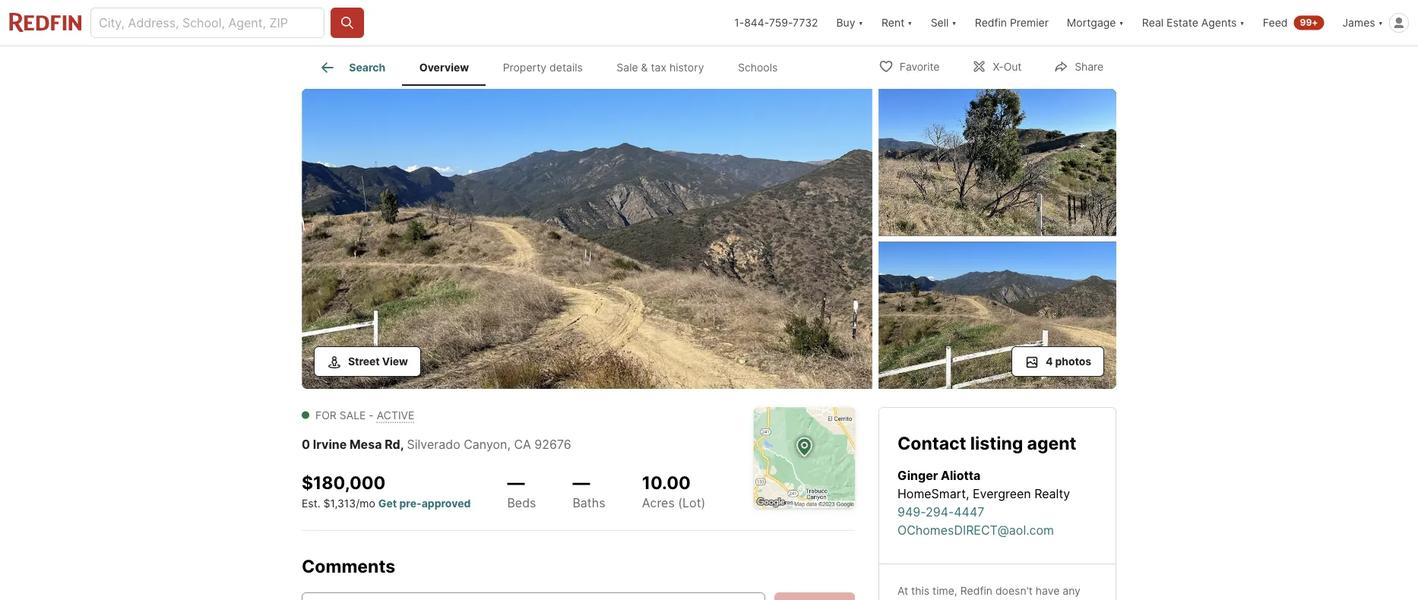 Task type: locate. For each thing, give the bounding box(es) containing it.
doesn't
[[996, 585, 1033, 598]]

—
[[508, 472, 525, 494], [573, 472, 590, 494]]

details
[[550, 61, 583, 74]]

,
[[401, 437, 404, 452], [508, 437, 511, 452]]

1-844-759-7732 link
[[735, 16, 819, 29]]

get pre-approved link
[[379, 497, 471, 510]]

favorite button
[[866, 51, 953, 82]]

homesmart,
[[898, 486, 970, 501]]

irvine
[[313, 437, 347, 452]]

property details tab
[[486, 49, 600, 86]]

$1,313
[[324, 497, 356, 510]]

2 ▾ from the left
[[908, 16, 913, 29]]

0 irvine mesa rd, silverado canyon, ca 92676 image
[[302, 89, 873, 389], [879, 89, 1117, 236], [879, 242, 1117, 389]]

— inside '— baths'
[[573, 472, 590, 494]]

x-out
[[993, 60, 1022, 73]]

sell ▾ button
[[931, 0, 957, 46]]

contact
[[898, 433, 967, 454]]

sale
[[340, 409, 366, 422]]

redfin inside button
[[975, 16, 1008, 29]]

out
[[1004, 60, 1022, 73]]

759-
[[769, 16, 793, 29]]

$180,000
[[302, 472, 386, 494]]

, down active
[[401, 437, 404, 452]]

comments
[[302, 556, 396, 577]]

— baths
[[573, 472, 606, 510]]

redfin premier button
[[966, 0, 1058, 46]]

sell ▾ button
[[922, 0, 966, 46]]

real
[[1143, 16, 1164, 29]]

submit search image
[[340, 15, 355, 30]]

▾ right rent
[[908, 16, 913, 29]]

▾
[[859, 16, 864, 29], [908, 16, 913, 29], [952, 16, 957, 29], [1120, 16, 1125, 29], [1241, 16, 1245, 29], [1379, 16, 1384, 29]]

▾ inside buy ▾ dropdown button
[[859, 16, 864, 29]]

rent ▾ button
[[882, 0, 913, 46]]

overview tab
[[403, 49, 486, 86]]

est.
[[302, 497, 321, 510]]

, left "ca"
[[508, 437, 511, 452]]

redfin
[[975, 16, 1008, 29], [961, 585, 993, 598]]

— for — beds
[[508, 472, 525, 494]]

$180,000 est. $1,313 /mo get pre-approved
[[302, 472, 471, 510]]

0 horizontal spatial ,
[[401, 437, 404, 452]]

for
[[316, 409, 337, 422]]

▾ inside mortgage ▾ dropdown button
[[1120, 16, 1125, 29]]

0 horizontal spatial —
[[508, 472, 525, 494]]

1 horizontal spatial ,
[[508, 437, 511, 452]]

949-
[[898, 505, 926, 520]]

available
[[935, 601, 979, 601]]

▾ right sell
[[952, 16, 957, 29]]

4 photos button
[[1012, 347, 1105, 377]]

this
[[912, 585, 930, 598]]

at
[[898, 585, 909, 598]]

294-
[[926, 505, 955, 520]]

▾ right mortgage
[[1120, 16, 1125, 29]]

5 ▾ from the left
[[1241, 16, 1245, 29]]

1 , from the left
[[401, 437, 404, 452]]

— inside — beds
[[508, 472, 525, 494]]

redfin left premier
[[975, 16, 1008, 29]]

photos
[[1056, 355, 1092, 368]]

search
[[349, 61, 386, 74]]

help.
[[995, 601, 1020, 601]]

listing
[[971, 433, 1024, 454]]

search link
[[319, 59, 386, 77]]

▾ inside real estate agents ▾ link
[[1241, 16, 1245, 29]]

▾ right 'agents'
[[1241, 16, 1245, 29]]

feed
[[1264, 16, 1289, 29]]

mortgage ▾ button
[[1068, 0, 1125, 46]]

redfin premier
[[975, 16, 1049, 29]]

1 horizontal spatial —
[[573, 472, 590, 494]]

— beds
[[508, 472, 536, 510]]

1 ▾ from the left
[[859, 16, 864, 29]]

▾ inside sell ▾ dropdown button
[[952, 16, 957, 29]]

view
[[382, 355, 408, 368]]

mesa
[[350, 437, 382, 452]]

92676
[[535, 437, 572, 452]]

get
[[379, 497, 397, 510]]

1 — from the left
[[508, 472, 525, 494]]

3 ▾ from the left
[[952, 16, 957, 29]]

schools tab
[[721, 49, 795, 86]]

share button
[[1041, 51, 1117, 82]]

▾ inside rent ▾ dropdown button
[[908, 16, 913, 29]]

sale
[[617, 61, 639, 74]]

1 vertical spatial redfin
[[961, 585, 993, 598]]

real estate agents ▾
[[1143, 16, 1245, 29]]

2 — from the left
[[573, 472, 590, 494]]

— up baths
[[573, 472, 590, 494]]

1-
[[735, 16, 745, 29]]

▾ right buy
[[859, 16, 864, 29]]

mortgage ▾ button
[[1058, 0, 1134, 46]]

aliotta
[[941, 468, 981, 483]]

redfin up to
[[961, 585, 993, 598]]

1-844-759-7732
[[735, 16, 819, 29]]

ochomesdirect@aol.com
[[898, 523, 1055, 538]]

0 vertical spatial redfin
[[975, 16, 1008, 29]]

— up beds
[[508, 472, 525, 494]]

acres
[[642, 496, 675, 511]]

6 ▾ from the left
[[1379, 16, 1384, 29]]

(lot)
[[679, 496, 706, 511]]

buy ▾ button
[[837, 0, 864, 46]]

real estate agents ▾ button
[[1134, 0, 1255, 46]]

property
[[503, 61, 547, 74]]

favorite
[[900, 60, 940, 73]]

tab list
[[302, 46, 807, 86]]

buy
[[837, 16, 856, 29]]

availability
[[1023, 601, 1076, 601]]

▾ right james
[[1379, 16, 1384, 29]]

rent
[[882, 16, 905, 29]]

buy ▾
[[837, 16, 864, 29]]

4 ▾ from the left
[[1120, 16, 1125, 29]]



Task type: describe. For each thing, give the bounding box(es) containing it.
mortgage ▾
[[1068, 16, 1125, 29]]

844-
[[745, 16, 769, 29]]

active
[[377, 409, 415, 422]]

&
[[641, 61, 648, 74]]

sale & tax history
[[617, 61, 705, 74]]

mortgage
[[1068, 16, 1117, 29]]

rd
[[385, 437, 401, 452]]

sell ▾
[[931, 16, 957, 29]]

— for — baths
[[573, 472, 590, 494]]

street view
[[348, 355, 408, 368]]

949-294-4447 link
[[898, 505, 985, 520]]

redfin inside at this time, redfin doesn't have any agents available to help. availability i
[[961, 585, 993, 598]]

any
[[1063, 585, 1081, 598]]

ginger aliotta homesmart, evergreen realty 949-294-4447 ochomesdirect@aol.com
[[898, 468, 1071, 538]]

▾ for rent ▾
[[908, 16, 913, 29]]

-
[[369, 409, 374, 422]]

real estate agents ▾ link
[[1143, 0, 1245, 46]]

7732
[[793, 16, 819, 29]]

/mo
[[356, 497, 376, 510]]

estate
[[1167, 16, 1199, 29]]

share
[[1075, 60, 1104, 73]]

agent
[[1028, 433, 1077, 454]]

agents
[[1202, 16, 1238, 29]]

baths
[[573, 496, 606, 510]]

approved
[[422, 497, 471, 510]]

2 , from the left
[[508, 437, 511, 452]]

property details
[[503, 61, 583, 74]]

street
[[348, 355, 380, 368]]

for sale - active
[[316, 409, 415, 422]]

schools
[[738, 61, 778, 74]]

10.00
[[642, 472, 691, 494]]

at this time, redfin doesn't have any agents available to help. availability i
[[898, 585, 1088, 601]]

street view button
[[314, 347, 421, 377]]

pre-
[[400, 497, 422, 510]]

ochomesdirect@aol.com link
[[898, 523, 1055, 538]]

buy ▾ button
[[828, 0, 873, 46]]

james ▾
[[1343, 16, 1384, 29]]

x-out button
[[959, 51, 1035, 82]]

agents
[[898, 601, 932, 601]]

0
[[302, 437, 310, 452]]

james
[[1343, 16, 1376, 29]]

99+
[[1301, 17, 1319, 28]]

contact listing agent
[[898, 433, 1077, 454]]

active link
[[377, 409, 415, 422]]

rent ▾ button
[[873, 0, 922, 46]]

silverado
[[407, 437, 461, 452]]

▾ for mortgage ▾
[[1120, 16, 1125, 29]]

sell
[[931, 16, 949, 29]]

4
[[1046, 355, 1054, 368]]

history
[[670, 61, 705, 74]]

4447
[[955, 505, 985, 520]]

evergreen
[[973, 486, 1032, 501]]

rent ▾
[[882, 16, 913, 29]]

ginger
[[898, 468, 939, 483]]

time,
[[933, 585, 958, 598]]

10.00 acres (lot)
[[642, 472, 706, 511]]

premier
[[1011, 16, 1049, 29]]

tax
[[651, 61, 667, 74]]

▾ for sell ▾
[[952, 16, 957, 29]]

0 irvine mesa rd , silverado canyon , ca 92676
[[302, 437, 572, 452]]

▾ for buy ▾
[[859, 16, 864, 29]]

ca
[[514, 437, 531, 452]]

canyon
[[464, 437, 508, 452]]

to
[[982, 601, 992, 601]]

sale & tax history tab
[[600, 49, 721, 86]]

4 photos
[[1046, 355, 1092, 368]]

City, Address, School, Agent, ZIP search field
[[90, 8, 325, 38]]

map entry image
[[754, 408, 856, 509]]

x-
[[993, 60, 1004, 73]]

realty
[[1035, 486, 1071, 501]]

have
[[1036, 585, 1060, 598]]

▾ for james ▾
[[1379, 16, 1384, 29]]

tab list containing search
[[302, 46, 807, 86]]



Task type: vqa. For each thing, say whether or not it's contained in the screenshot.
the Nov associated with 30
no



